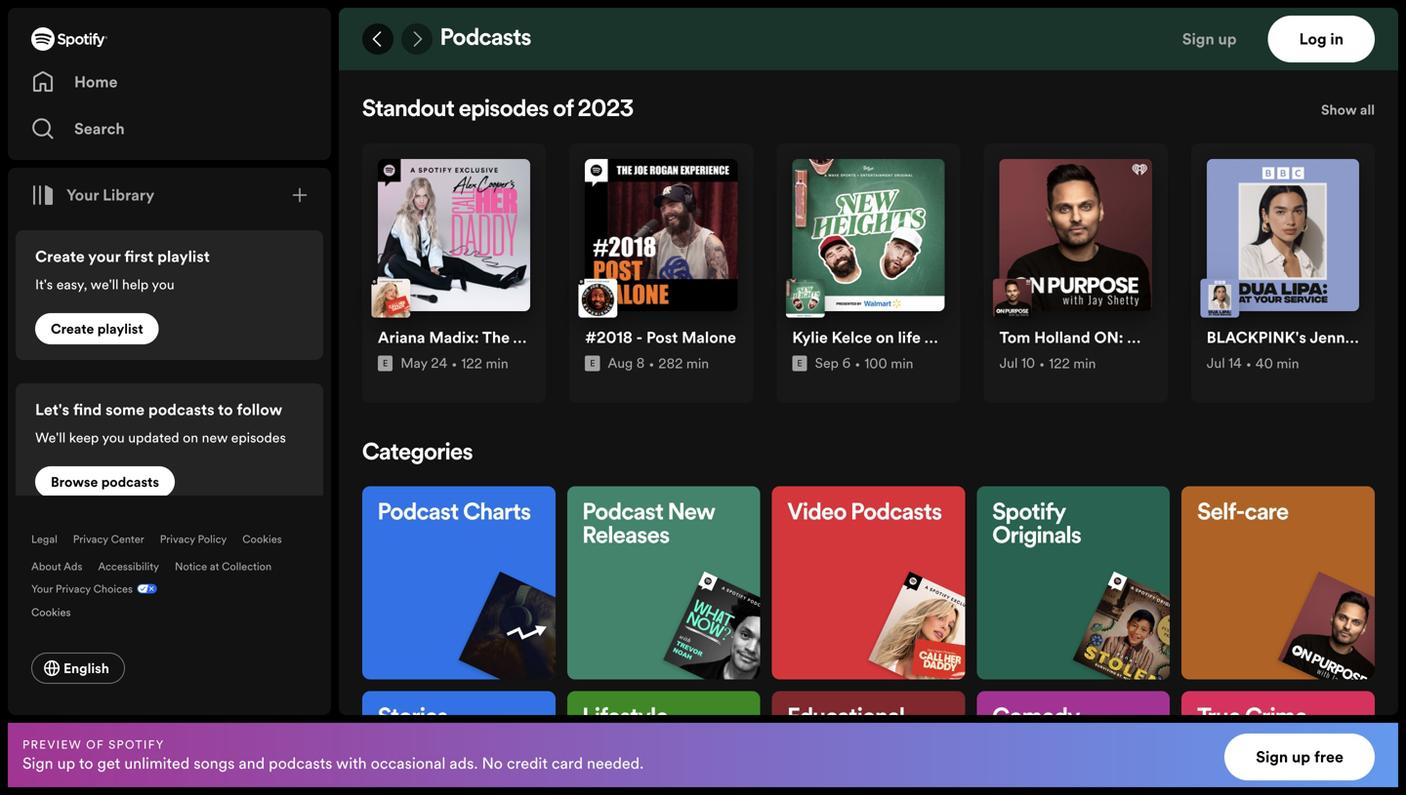 Task type: vqa. For each thing, say whether or not it's contained in the screenshot.
Podcast
yes



Task type: locate. For each thing, give the bounding box(es) containing it.
2 jul from the left
[[1207, 354, 1225, 373]]

episodes down follow
[[231, 429, 286, 447]]

min right 282
[[686, 354, 709, 373]]

to up new
[[218, 399, 233, 421]]

podcasts right and
[[269, 753, 332, 775]]

10
[[1021, 354, 1035, 373]]

sign down crime
[[1256, 747, 1288, 769]]

standout episodes of 2023
[[362, 99, 634, 122]]

min right 24
[[486, 354, 508, 373]]

podcast down categories
[[378, 503, 459, 526]]

1 vertical spatial you
[[102, 429, 125, 447]]

you inside "create your first playlist it's easy, we'll help you"
[[152, 275, 174, 294]]

log in
[[1299, 28, 1344, 50]]

cookies inside "link"
[[31, 605, 71, 620]]

jul for jul 10
[[1000, 354, 1018, 373]]

go back image
[[370, 31, 386, 47]]

privacy for privacy center
[[73, 532, 108, 547]]

min right the 40
[[1277, 354, 1299, 373]]

0 vertical spatial podcasts
[[440, 27, 531, 51]]

0 horizontal spatial your
[[31, 582, 53, 597]]

legal link
[[31, 532, 57, 547]]

0 horizontal spatial cookies link
[[31, 601, 86, 622]]

1 horizontal spatial cookies
[[242, 532, 282, 547]]

1 horizontal spatial of
[[553, 99, 573, 122]]

1 horizontal spatial e
[[590, 357, 595, 369]]

1 122 min from the left
[[461, 354, 508, 373]]

playlist inside "create your first playlist it's easy, we'll help you"
[[157, 246, 210, 268]]

explicit element left sep on the top of the page
[[792, 356, 807, 371]]

ads
[[64, 560, 82, 574]]

1 vertical spatial your
[[31, 582, 53, 597]]

122 min right 24
[[461, 354, 508, 373]]

podcasts down the updated
[[101, 473, 159, 492]]

your
[[66, 185, 99, 206], [31, 582, 53, 597]]

0 vertical spatial cookies link
[[242, 532, 282, 547]]

spotify
[[993, 503, 1066, 526], [108, 737, 165, 753]]

1 horizontal spatial jul
[[1207, 354, 1225, 373]]

new
[[202, 429, 228, 447]]

1 horizontal spatial episodes
[[459, 99, 549, 122]]

of inside preview of spotify sign up to get unlimited songs and podcasts with occasional ads. no credit card needed.
[[86, 737, 104, 753]]

create your first playlist it's easy, we'll help you
[[35, 246, 210, 294]]

podcasts
[[148, 399, 214, 421], [101, 473, 159, 492], [269, 753, 332, 775]]

0 horizontal spatial of
[[86, 737, 104, 753]]

1 horizontal spatial spotify
[[993, 503, 1066, 526]]

108 min
[[1254, 10, 1302, 29]]

your down about
[[31, 582, 53, 597]]

0 horizontal spatial e
[[383, 357, 388, 369]]

of right preview
[[86, 737, 104, 753]]

about
[[31, 560, 61, 574]]

privacy down the ads
[[56, 582, 91, 597]]

let's find some podcasts to follow we'll keep you updated on new episodes
[[35, 399, 286, 447]]

sign inside top bar and user menu element
[[1182, 28, 1215, 50]]

1 horizontal spatial your
[[66, 185, 99, 206]]

podcasts inside the 'categories' element
[[851, 503, 942, 526]]

you inside the let's find some podcasts to follow we'll keep you updated on new episodes
[[102, 429, 125, 447]]

122 for 24
[[461, 354, 482, 373]]

e
[[383, 357, 388, 369], [797, 357, 802, 369], [590, 357, 595, 369]]

0 horizontal spatial to
[[79, 753, 93, 775]]

1 vertical spatial create
[[51, 320, 94, 338]]

0 vertical spatial cookies
[[242, 532, 282, 547]]

2 e from the left
[[797, 357, 802, 369]]

min right the 108
[[1279, 10, 1302, 29]]

your left library
[[66, 185, 99, 206]]

0 horizontal spatial up
[[57, 753, 75, 775]]

your inside button
[[66, 185, 99, 206]]

notice at collection link
[[175, 560, 272, 574]]

up left free
[[1292, 747, 1311, 769]]

122 right 24
[[461, 354, 482, 373]]

self-care
[[1197, 503, 1289, 526]]

free
[[1314, 747, 1344, 769]]

create
[[35, 246, 85, 268], [51, 320, 94, 338]]

podcast charts link
[[362, 487, 588, 702]]

updated
[[128, 429, 179, 447]]

0 vertical spatial playlist
[[157, 246, 210, 268]]

to inside the let's find some podcasts to follow we'll keep you updated on new episodes
[[218, 399, 233, 421]]

2 explicit element from the left
[[792, 356, 807, 371]]

0 vertical spatial to
[[218, 399, 233, 421]]

podcast new releases
[[583, 503, 715, 549]]

0 horizontal spatial cookies
[[31, 605, 71, 620]]

0 horizontal spatial podcasts
[[440, 27, 531, 51]]

1 122 from the left
[[461, 354, 482, 373]]

to left get
[[79, 753, 93, 775]]

post
[[646, 327, 678, 349]]

create up easy,
[[35, 246, 85, 268]]

jul left 10
[[1000, 354, 1018, 373]]

2 podcast from the left
[[583, 503, 664, 526]]

you right keep
[[102, 429, 125, 447]]

accessibility
[[98, 560, 159, 574]]

create down easy,
[[51, 320, 94, 338]]

up left the 108
[[1218, 28, 1237, 50]]

sign left get
[[22, 753, 53, 775]]

california consumer privacy act (ccpa) opt-out icon image
[[133, 582, 157, 601]]

1 vertical spatial of
[[86, 737, 104, 753]]

1 horizontal spatial podcasts
[[851, 503, 942, 526]]

explicit element left may
[[378, 356, 393, 371]]

0 vertical spatial your
[[66, 185, 99, 206]]

8
[[636, 354, 645, 373]]

0 vertical spatial of
[[553, 99, 573, 122]]

show all link
[[1321, 99, 1375, 128]]

e left sep on the top of the page
[[797, 357, 802, 369]]

2 horizontal spatial sign
[[1256, 747, 1288, 769]]

your for your library
[[66, 185, 99, 206]]

podcasts right go forward image
[[440, 27, 531, 51]]

2 122 min from the left
[[1049, 354, 1096, 373]]

explicit element left aug
[[585, 356, 600, 371]]

privacy center link
[[73, 532, 144, 547]]

sign left the 108
[[1182, 28, 1215, 50]]

1 vertical spatial playlist
[[97, 320, 143, 338]]

educational
[[788, 707, 905, 731]]

1 horizontal spatial you
[[152, 275, 174, 294]]

1 horizontal spatial 122
[[1049, 354, 1070, 373]]

7
[[406, 10, 414, 29]]

originals
[[993, 526, 1082, 549]]

up left get
[[57, 753, 75, 775]]

2 vertical spatial podcasts
[[269, 753, 332, 775]]

ads.
[[450, 753, 478, 775]]

episodes right standout
[[459, 99, 549, 122]]

log
[[1299, 28, 1327, 50]]

122 min right 10
[[1049, 354, 1096, 373]]

1 vertical spatial episodes
[[231, 429, 286, 447]]

122 min for jul 10
[[1049, 354, 1096, 373]]

1 horizontal spatial to
[[218, 399, 233, 421]]

and
[[239, 753, 265, 775]]

up inside top bar and user menu element
[[1218, 28, 1237, 50]]

0 horizontal spatial sign
[[22, 753, 53, 775]]

1 horizontal spatial playlist
[[157, 246, 210, 268]]

notice
[[175, 560, 207, 574]]

0 horizontal spatial explicit element
[[378, 356, 393, 371]]

e left aug
[[590, 357, 595, 369]]

english
[[63, 660, 109, 678]]

0 horizontal spatial 122
[[461, 354, 482, 373]]

go forward image
[[409, 31, 425, 47]]

podcasts
[[440, 27, 531, 51], [851, 503, 942, 526]]

122 min
[[461, 354, 508, 373], [1049, 354, 1096, 373]]

on
[[183, 429, 198, 447]]

-
[[636, 327, 643, 349]]

sign up free button
[[1225, 734, 1375, 781]]

podcasts right video
[[851, 503, 942, 526]]

1 explicit element from the left
[[378, 356, 393, 371]]

podcasts up on
[[148, 399, 214, 421]]

privacy up the ads
[[73, 532, 108, 547]]

of left 2023
[[553, 99, 573, 122]]

1 horizontal spatial 122 min
[[1049, 354, 1096, 373]]

sign inside preview of spotify sign up to get unlimited songs and podcasts with occasional ads. no credit card needed.
[[22, 753, 53, 775]]

sign for sign up
[[1182, 28, 1215, 50]]

up for sign up free
[[1292, 747, 1311, 769]]

may
[[401, 354, 428, 373]]

explicit element
[[378, 356, 393, 371], [792, 356, 807, 371], [585, 356, 600, 371]]

podcast left new
[[583, 503, 664, 526]]

browse podcasts
[[51, 473, 159, 492]]

0 vertical spatial you
[[152, 275, 174, 294]]

1 jul from the left
[[1000, 354, 1018, 373]]

1 vertical spatial cookies link
[[31, 601, 86, 622]]

sign for sign up free
[[1256, 747, 1288, 769]]

14
[[1229, 354, 1242, 373]]

2 122 from the left
[[1049, 354, 1070, 373]]

categories
[[362, 442, 473, 466]]

english button
[[31, 653, 125, 685]]

3 explicit element from the left
[[585, 356, 600, 371]]

with
[[336, 753, 367, 775]]

your library button
[[23, 176, 162, 215]]

cookies link up 'collection'
[[242, 532, 282, 547]]

create inside "create your first playlist it's easy, we'll help you"
[[35, 246, 85, 268]]

1 horizontal spatial sign
[[1182, 28, 1215, 50]]

about ads
[[31, 560, 82, 574]]

podcast new releases link
[[567, 487, 793, 702]]

0 horizontal spatial spotify
[[108, 737, 165, 753]]

video
[[788, 503, 847, 526]]

1 vertical spatial podcasts
[[851, 503, 942, 526]]

e left may
[[383, 357, 388, 369]]

center
[[111, 532, 144, 547]]

1 horizontal spatial explicit element
[[585, 356, 600, 371]]

122 right 10
[[1049, 354, 1070, 373]]

122
[[461, 354, 482, 373], [1049, 354, 1070, 373]]

charts
[[463, 503, 531, 526]]

cookies
[[242, 532, 282, 547], [31, 605, 71, 620]]

let's
[[35, 399, 69, 421]]

122 for 10
[[1049, 354, 1070, 373]]

create inside button
[[51, 320, 94, 338]]

of
[[553, 99, 573, 122], [86, 737, 104, 753]]

0 vertical spatial episodes
[[459, 99, 549, 122]]

playlist
[[157, 246, 210, 268], [97, 320, 143, 338]]

0 horizontal spatial playlist
[[97, 320, 143, 338]]

cookies up 'collection'
[[242, 532, 282, 547]]

min right 10
[[1074, 354, 1096, 373]]

0 horizontal spatial jul
[[1000, 354, 1018, 373]]

spotify originals link
[[977, 487, 1203, 702]]

1 horizontal spatial up
[[1218, 28, 1237, 50]]

in
[[1330, 28, 1344, 50]]

cookies down your privacy choices button
[[31, 605, 71, 620]]

cookies link down your privacy choices button
[[31, 601, 86, 622]]

1 vertical spatial to
[[79, 753, 93, 775]]

podcast for podcast new releases
[[583, 503, 664, 526]]

jul left 14
[[1207, 354, 1225, 373]]

jul 10
[[1000, 354, 1035, 373]]

your privacy choices button
[[31, 582, 133, 597]]

1 e from the left
[[383, 357, 388, 369]]

0 horizontal spatial 122 min
[[461, 354, 508, 373]]

standout episodes of 2023 link
[[362, 99, 634, 122]]

it's
[[35, 275, 53, 294]]

playlist right first
[[157, 246, 210, 268]]

you for first
[[152, 275, 174, 294]]

categories element
[[362, 442, 1406, 796]]

1 vertical spatial cookies
[[31, 605, 71, 620]]

1 podcast from the left
[[378, 503, 459, 526]]

library
[[103, 185, 154, 206]]

playlist down help
[[97, 320, 143, 338]]

dec
[[378, 10, 403, 29]]

1 vertical spatial podcasts
[[101, 473, 159, 492]]

podcast
[[378, 503, 459, 526], [583, 503, 664, 526]]

podcast inside podcast new releases
[[583, 503, 664, 526]]

1 vertical spatial spotify
[[108, 737, 165, 753]]

0 vertical spatial podcasts
[[148, 399, 214, 421]]

privacy policy link
[[160, 532, 227, 547]]

search link
[[31, 109, 308, 148]]

min for jul 14
[[1277, 354, 1299, 373]]

privacy up notice
[[160, 532, 195, 547]]

create playlist button
[[35, 313, 159, 345]]

you
[[152, 275, 174, 294], [102, 429, 125, 447]]

privacy
[[73, 532, 108, 547], [160, 532, 195, 547], [56, 582, 91, 597]]

episodes inside the let's find some podcasts to follow we'll keep you updated on new episodes
[[231, 429, 286, 447]]

care
[[1245, 503, 1289, 526]]

browse podcasts link
[[35, 467, 175, 498]]

2 horizontal spatial up
[[1292, 747, 1311, 769]]

some
[[105, 399, 145, 421]]

0 vertical spatial spotify
[[993, 503, 1066, 526]]

up inside preview of spotify sign up to get unlimited songs and podcasts with occasional ads. no credit card needed.
[[57, 753, 75, 775]]

0 horizontal spatial podcast
[[378, 503, 459, 526]]

min right 76
[[447, 10, 470, 29]]

2 horizontal spatial explicit element
[[792, 356, 807, 371]]

min right 100
[[891, 354, 914, 373]]

0 horizontal spatial you
[[102, 429, 125, 447]]

0 vertical spatial create
[[35, 246, 85, 268]]

min
[[447, 10, 470, 29], [1279, 10, 1302, 29], [486, 354, 508, 373], [891, 354, 914, 373], [686, 354, 709, 373], [1074, 354, 1096, 373], [1277, 354, 1299, 373]]

main element
[[8, 8, 331, 716]]

podcasts inside the let's find some podcasts to follow we'll keep you updated on new episodes
[[148, 399, 214, 421]]

3 e from the left
[[590, 357, 595, 369]]

you right help
[[152, 275, 174, 294]]

1 horizontal spatial podcast
[[583, 503, 664, 526]]

top bar and user menu element
[[339, 8, 1398, 70]]

0 horizontal spatial episodes
[[231, 429, 286, 447]]

2 horizontal spatial e
[[797, 357, 802, 369]]



Task type: describe. For each thing, give the bounding box(es) containing it.
first
[[124, 246, 154, 268]]

24
[[431, 354, 448, 373]]

collection
[[222, 560, 272, 574]]

cookies for right cookies "link"
[[242, 532, 282, 547]]

e for sep 6
[[797, 357, 802, 369]]

get
[[97, 753, 120, 775]]

log in button
[[1268, 16, 1375, 62]]

spotify image
[[31, 27, 107, 51]]

show all
[[1321, 100, 1375, 119]]

cookies for bottom cookies "link"
[[31, 605, 71, 620]]

podcast charts
[[378, 503, 531, 526]]

policy
[[198, 532, 227, 547]]

self-care link
[[1182, 487, 1406, 702]]

may 24
[[401, 354, 448, 373]]

6
[[842, 354, 851, 373]]

follow
[[237, 399, 282, 421]]

122 min for may 24
[[461, 354, 508, 373]]

explicit element for aug 8
[[585, 356, 600, 371]]

true
[[1197, 707, 1241, 731]]

lifestyle
[[583, 707, 668, 731]]

no
[[482, 753, 503, 775]]

dec 7
[[378, 10, 414, 29]]

#2018 - post malone
[[585, 327, 736, 349]]

home
[[74, 71, 118, 93]]

help
[[122, 275, 149, 294]]

playlist inside button
[[97, 320, 143, 338]]

search
[[74, 118, 125, 140]]

create playlist
[[51, 320, 143, 338]]

jul for jul 14
[[1207, 354, 1225, 373]]

#2018
[[585, 327, 633, 349]]

credit
[[507, 753, 548, 775]]

40 min
[[1256, 354, 1299, 373]]

choices
[[93, 582, 133, 597]]

self-
[[1197, 503, 1245, 526]]

podcasts inside preview of spotify sign up to get unlimited songs and podcasts with occasional ads. no credit card needed.
[[269, 753, 332, 775]]

spotify inside preview of spotify sign up to get unlimited songs and podcasts with occasional ads. no credit card needed.
[[108, 737, 165, 753]]

legal
[[31, 532, 57, 547]]

accessibility link
[[98, 560, 159, 574]]

easy,
[[56, 275, 87, 294]]

up for sign up
[[1218, 28, 1237, 50]]

create for playlist
[[51, 320, 94, 338]]

e for aug 8
[[590, 357, 595, 369]]

min for sep 6
[[891, 354, 914, 373]]

76 min
[[428, 10, 470, 29]]

your library
[[66, 185, 154, 206]]

you for some
[[102, 429, 125, 447]]

find
[[73, 399, 102, 421]]

notice at collection
[[175, 560, 272, 574]]

preview of spotify sign up to get unlimited songs and podcasts with occasional ads. no credit card needed.
[[22, 737, 644, 775]]

all
[[1360, 100, 1375, 119]]

sep 6
[[815, 354, 851, 373]]

min for jul 10
[[1074, 354, 1096, 373]]

stories link
[[362, 692, 555, 796]]

needed.
[[587, 753, 644, 775]]

we'll
[[90, 275, 119, 294]]

unlimited
[[124, 753, 190, 775]]

282
[[658, 354, 683, 373]]

show
[[1321, 100, 1357, 119]]

sign up button
[[1175, 16, 1268, 62]]

e for may 24
[[383, 357, 388, 369]]

we'll
[[35, 429, 66, 447]]

108
[[1254, 10, 1276, 29]]

min for may 24
[[486, 354, 508, 373]]

crime
[[1245, 707, 1308, 731]]

sep
[[815, 354, 839, 373]]

songs
[[194, 753, 235, 775]]

100
[[865, 354, 887, 373]]

spotify inside spotify originals
[[993, 503, 1066, 526]]

min for dec 7
[[447, 10, 470, 29]]

about ads link
[[31, 560, 82, 574]]

releases
[[583, 526, 670, 549]]

282 min
[[658, 354, 709, 373]]

your for your privacy choices
[[31, 582, 53, 597]]

explicit element for may 24
[[378, 356, 393, 371]]

jul 14
[[1207, 354, 1242, 373]]

#2018 - post malone link
[[585, 327, 736, 353]]

new
[[668, 503, 715, 526]]

privacy policy
[[160, 532, 227, 547]]

video podcasts
[[788, 503, 942, 526]]

explicit element for sep 6
[[792, 356, 807, 371]]

1 horizontal spatial cookies link
[[242, 532, 282, 547]]

76
[[428, 10, 444, 29]]

true crime
[[1197, 707, 1308, 731]]

to inside preview of spotify sign up to get unlimited songs and podcasts with occasional ads. no credit card needed.
[[79, 753, 93, 775]]

standout episodes of 2023 element
[[362, 99, 1375, 403]]

lifestyle link
[[567, 692, 760, 796]]

video podcasts link
[[772, 487, 998, 702]]

malone
[[682, 327, 736, 349]]

privacy center
[[73, 532, 144, 547]]

comedy
[[993, 707, 1080, 731]]

privacy for privacy policy
[[160, 532, 195, 547]]

podcasts inside top bar and user menu element
[[440, 27, 531, 51]]

min for aug 8
[[686, 354, 709, 373]]

preview
[[22, 737, 82, 753]]

podcast for podcast charts
[[378, 503, 459, 526]]

browse
[[51, 473, 98, 492]]

occasional
[[371, 753, 446, 775]]

at
[[210, 560, 219, 574]]

educational link
[[772, 692, 965, 796]]

create for your
[[35, 246, 85, 268]]



